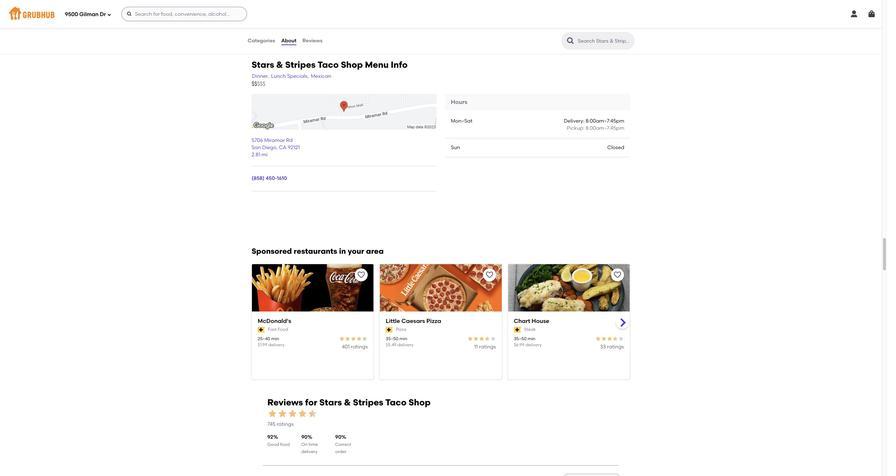 Task type: describe. For each thing, give the bounding box(es) containing it.
9500 gilman dr
[[65, 11, 106, 17]]

11 ratings
[[474, 344, 496, 350]]

$1.99
[[258, 343, 268, 348]]

8:00am–7:45pm for delivery: 8:00am–7:45pm
[[586, 118, 625, 124]]

house
[[532, 318, 550, 324]]

0 vertical spatial pizza
[[427, 318, 441, 324]]

chart
[[514, 318, 531, 324]]

35–50 for little
[[386, 336, 399, 341]]

for
[[305, 398, 317, 408]]

delivery for little caesars pizza
[[398, 343, 414, 348]]

reviews for stars & stripes taco shop
[[268, 398, 431, 408]]

90 correct order
[[335, 434, 352, 454]]

9500
[[65, 11, 78, 17]]

0 horizontal spatial stars
[[252, 60, 274, 70]]

745 ratings
[[268, 421, 294, 427]]

(858)
[[252, 176, 265, 182]]

chart house link
[[514, 317, 624, 325]]

$$$$$
[[252, 81, 266, 87]]

diego
[[262, 145, 277, 151]]

8:00am–7:45pm for pickup: 8:00am–7:45pm
[[586, 125, 625, 131]]

(858) 450-1610 button
[[252, 175, 287, 182]]

33
[[600, 344, 606, 350]]

ratings for little caesars pizza
[[479, 344, 496, 350]]

categories
[[248, 38, 275, 44]]

restaurants
[[294, 247, 337, 256]]

90 for 90 on time delivery
[[302, 434, 308, 440]]

0 horizontal spatial pizza
[[396, 327, 407, 332]]

401
[[342, 344, 350, 350]]

lunch specials, button
[[271, 72, 309, 80]]

1 horizontal spatial &
[[344, 398, 351, 408]]

11
[[474, 344, 478, 350]]

25–40
[[258, 336, 270, 341]]

sponsored restaurants in your area
[[252, 247, 384, 256]]

rd
[[286, 137, 293, 143]]

(858) 450-1610
[[252, 176, 287, 182]]

food
[[278, 327, 288, 332]]

in
[[339, 247, 346, 256]]

33 ratings
[[600, 344, 624, 350]]

Search for food, convenience, alcohol... search field
[[122, 7, 247, 21]]

info
[[391, 60, 408, 70]]

dinner, button
[[252, 72, 269, 80]]

5706
[[252, 137, 263, 143]]

correct
[[335, 442, 352, 447]]

little
[[386, 318, 400, 324]]

min for little caesars pizza
[[400, 336, 408, 341]]

gilman
[[79, 11, 99, 17]]

mcdonald's
[[258, 318, 291, 324]]

fast
[[268, 327, 277, 332]]

caesars
[[402, 318, 425, 324]]

order
[[335, 449, 347, 454]]

min for chart house
[[528, 336, 536, 341]]

$5.49
[[386, 343, 397, 348]]

delivery for mcdonald's
[[269, 343, 285, 348]]

little caesars pizza link
[[386, 317, 496, 325]]

1 vertical spatial shop
[[409, 398, 431, 408]]

mexican button
[[311, 72, 332, 80]]

sun
[[451, 144, 460, 151]]

0 horizontal spatial shop
[[341, 60, 363, 70]]

main navigation navigation
[[0, 0, 882, 28]]

,
[[277, 145, 278, 151]]

Search Stars & Stripes Taco Shop search field
[[577, 38, 632, 44]]

good
[[268, 442, 279, 447]]

reviews for reviews
[[303, 38, 323, 44]]

mon–sat
[[451, 118, 473, 124]]

lunch
[[271, 73, 286, 79]]

mi
[[262, 152, 268, 158]]

5706 miramar rd san diego , ca 92121 2.81 mi
[[252, 137, 300, 158]]

sponsored
[[252, 247, 292, 256]]

subscription pass image for little caesars pizza
[[386, 327, 393, 333]]

about
[[281, 38, 297, 44]]

time
[[309, 442, 318, 447]]

closed
[[608, 144, 625, 151]]

delivery inside 90 on time delivery
[[302, 449, 318, 454]]

little caesars pizza
[[386, 318, 441, 324]]

chart house
[[514, 318, 550, 324]]

ratings for mcdonald's
[[351, 344, 368, 350]]

save this restaurant image for chart
[[614, 271, 622, 279]]

reviews for reviews for stars & stripes taco shop
[[268, 398, 303, 408]]

on
[[302, 442, 308, 447]]

save this restaurant image for little
[[486, 271, 494, 279]]

92121
[[288, 145, 300, 151]]



Task type: locate. For each thing, give the bounding box(es) containing it.
3 subscription pass image from the left
[[514, 327, 521, 333]]

delivery inside 35–50 min $6.99 delivery
[[526, 343, 542, 348]]

steak
[[524, 327, 536, 332]]

subscription pass image
[[258, 327, 265, 333], [386, 327, 393, 333], [514, 327, 521, 333]]

35–50 up $6.99
[[514, 336, 527, 341]]

1 horizontal spatial save this restaurant button
[[483, 269, 496, 281]]

ratings right 33
[[607, 344, 624, 350]]

ratings right 401
[[351, 344, 368, 350]]

3 save this restaurant image from the left
[[614, 271, 622, 279]]

0 horizontal spatial min
[[271, 336, 279, 341]]

0 vertical spatial shop
[[341, 60, 363, 70]]

dr
[[100, 11, 106, 17]]

save this restaurant button
[[355, 269, 368, 281], [483, 269, 496, 281], [612, 269, 624, 281]]

92 good food
[[268, 434, 290, 447]]

90 inside 90 on time delivery
[[302, 434, 308, 440]]

subscription pass image for mcdonald's
[[258, 327, 265, 333]]

0 vertical spatial reviews
[[303, 38, 323, 44]]

pizza
[[427, 318, 441, 324], [396, 327, 407, 332]]

1 8:00am–7:45pm from the top
[[586, 118, 625, 124]]

categories button
[[247, 28, 276, 54]]

food
[[280, 442, 290, 447]]

about button
[[281, 28, 297, 54]]

1 90 from the left
[[302, 434, 308, 440]]

subscription pass image up 25–40
[[258, 327, 265, 333]]

0 vertical spatial taco
[[318, 60, 339, 70]]

$6.99
[[514, 343, 525, 348]]

90 up correct
[[335, 434, 342, 440]]

1 save this restaurant image from the left
[[357, 271, 366, 279]]

3 min from the left
[[528, 336, 536, 341]]

min
[[271, 336, 279, 341], [400, 336, 408, 341], [528, 336, 536, 341]]

pizza down little
[[396, 327, 407, 332]]

dinner, lunch specials, mexican
[[252, 73, 332, 79]]

35–50 min $5.49 delivery
[[386, 336, 414, 348]]

little caesars pizza logo image
[[380, 264, 502, 324]]

min down "fast food"
[[271, 336, 279, 341]]

pickup: 8:00am–7:45pm
[[567, 125, 625, 131]]

delivery
[[269, 343, 285, 348], [398, 343, 414, 348], [526, 343, 542, 348], [302, 449, 318, 454]]

shop
[[341, 60, 363, 70], [409, 398, 431, 408]]

2 35–50 from the left
[[514, 336, 527, 341]]

1 vertical spatial stripes
[[353, 398, 384, 408]]

reviews button
[[302, 28, 323, 54]]

delivery right $1.99
[[269, 343, 285, 348]]

taco
[[318, 60, 339, 70], [386, 398, 407, 408]]

1 horizontal spatial taco
[[386, 398, 407, 408]]

35–50 inside 35–50 min $6.99 delivery
[[514, 336, 527, 341]]

delivery down time
[[302, 449, 318, 454]]

90 inside 90 correct order
[[335, 434, 342, 440]]

delivery inside 25–40 min $1.99 delivery
[[269, 343, 285, 348]]

1 vertical spatial &
[[344, 398, 351, 408]]

stars & stripes taco shop menu info
[[252, 60, 408, 70]]

2 min from the left
[[400, 336, 408, 341]]

401 ratings
[[342, 344, 368, 350]]

min down steak
[[528, 336, 536, 341]]

menu
[[365, 60, 389, 70]]

ratings right the 11
[[479, 344, 496, 350]]

pizza right 'caesars'
[[427, 318, 441, 324]]

1 35–50 from the left
[[386, 336, 399, 341]]

0 horizontal spatial stripes
[[285, 60, 316, 70]]

0 vertical spatial stars
[[252, 60, 274, 70]]

2 horizontal spatial save this restaurant button
[[612, 269, 624, 281]]

ratings
[[351, 344, 368, 350], [479, 344, 496, 350], [607, 344, 624, 350], [277, 421, 294, 427]]

8:00am–7:45pm up pickup: 8:00am–7:45pm
[[586, 118, 625, 124]]

35–50
[[386, 336, 399, 341], [514, 336, 527, 341]]

1 save this restaurant button from the left
[[355, 269, 368, 281]]

450-
[[266, 176, 277, 182]]

0 horizontal spatial save this restaurant button
[[355, 269, 368, 281]]

san
[[252, 145, 261, 151]]

ratings for chart house
[[607, 344, 624, 350]]

hours
[[451, 98, 468, 105]]

dinner,
[[252, 73, 269, 79]]

min inside 35–50 min $5.49 delivery
[[400, 336, 408, 341]]

star icon image
[[339, 336, 345, 342], [345, 336, 351, 342], [351, 336, 357, 342], [357, 336, 362, 342], [362, 336, 368, 342], [362, 336, 368, 342], [468, 336, 473, 342], [473, 336, 479, 342], [479, 336, 485, 342], [485, 336, 491, 342], [485, 336, 491, 342], [491, 336, 496, 342], [596, 336, 601, 342], [601, 336, 607, 342], [607, 336, 613, 342], [613, 336, 619, 342], [613, 336, 619, 342], [619, 336, 624, 342], [268, 409, 278, 419], [278, 409, 288, 419], [288, 409, 298, 419], [298, 409, 308, 419], [308, 409, 318, 419], [308, 409, 318, 419]]

fast food
[[268, 327, 288, 332]]

delivery: 8:00am–7:45pm
[[564, 118, 625, 124]]

delivery for chart house
[[526, 343, 542, 348]]

8:00am–7:45pm down delivery: 8:00am–7:45pm
[[586, 125, 625, 131]]

svg image
[[850, 10, 859, 18], [868, 10, 877, 18], [127, 11, 132, 17], [107, 12, 112, 17]]

delivery right the $5.49
[[398, 343, 414, 348]]

mcdonald's logo image
[[252, 264, 374, 324]]

min for mcdonald's
[[271, 336, 279, 341]]

0 horizontal spatial subscription pass image
[[258, 327, 265, 333]]

delivery inside 35–50 min $5.49 delivery
[[398, 343, 414, 348]]

1 vertical spatial 8:00am–7:45pm
[[586, 125, 625, 131]]

0 horizontal spatial &
[[276, 60, 283, 70]]

1 horizontal spatial shop
[[409, 398, 431, 408]]

0 vertical spatial 8:00am–7:45pm
[[586, 118, 625, 124]]

1610
[[277, 176, 287, 182]]

2 save this restaurant image from the left
[[486, 271, 494, 279]]

subscription pass image down little
[[386, 327, 393, 333]]

1 vertical spatial taco
[[386, 398, 407, 408]]

1 horizontal spatial subscription pass image
[[386, 327, 393, 333]]

miramar
[[264, 137, 285, 143]]

1 min from the left
[[271, 336, 279, 341]]

area
[[366, 247, 384, 256]]

2 horizontal spatial save this restaurant image
[[614, 271, 622, 279]]

1 horizontal spatial 35–50
[[514, 336, 527, 341]]

save this restaurant button for little
[[483, 269, 496, 281]]

reviews inside button
[[303, 38, 323, 44]]

&
[[276, 60, 283, 70], [344, 398, 351, 408]]

stars
[[252, 60, 274, 70], [320, 398, 342, 408]]

save this restaurant button for chart
[[612, 269, 624, 281]]

1 subscription pass image from the left
[[258, 327, 265, 333]]

reviews right the about
[[303, 38, 323, 44]]

745
[[268, 421, 276, 427]]

stars up dinner, at the top of the page
[[252, 60, 274, 70]]

90
[[302, 434, 308, 440], [335, 434, 342, 440]]

35–50 for chart
[[514, 336, 527, 341]]

2 save this restaurant button from the left
[[483, 269, 496, 281]]

your
[[348, 247, 364, 256]]

subscription pass image for chart house
[[514, 327, 521, 333]]

stripes
[[285, 60, 316, 70], [353, 398, 384, 408]]

reviews up "745 ratings"
[[268, 398, 303, 408]]

0 vertical spatial &
[[276, 60, 283, 70]]

specials,
[[287, 73, 309, 79]]

min inside 35–50 min $6.99 delivery
[[528, 336, 536, 341]]

1 vertical spatial stars
[[320, 398, 342, 408]]

delivery right $6.99
[[526, 343, 542, 348]]

1 horizontal spatial pizza
[[427, 318, 441, 324]]

2 90 from the left
[[335, 434, 342, 440]]

1 horizontal spatial 90
[[335, 434, 342, 440]]

1 vertical spatial reviews
[[268, 398, 303, 408]]

2 horizontal spatial min
[[528, 336, 536, 341]]

8:00am–7:45pm
[[586, 118, 625, 124], [586, 125, 625, 131]]

35–50 min $6.99 delivery
[[514, 336, 542, 348]]

0 horizontal spatial taco
[[318, 60, 339, 70]]

delivery:
[[564, 118, 585, 124]]

min inside 25–40 min $1.99 delivery
[[271, 336, 279, 341]]

2 8:00am–7:45pm from the top
[[586, 125, 625, 131]]

2.81
[[252, 152, 261, 158]]

35–50 inside 35–50 min $5.49 delivery
[[386, 336, 399, 341]]

1 horizontal spatial save this restaurant image
[[486, 271, 494, 279]]

3 save this restaurant button from the left
[[612, 269, 624, 281]]

mcdonald's link
[[258, 317, 368, 325]]

90 on time delivery
[[302, 434, 318, 454]]

stars right for
[[320, 398, 342, 408]]

0 horizontal spatial 90
[[302, 434, 308, 440]]

90 up on
[[302, 434, 308, 440]]

ratings right 745
[[277, 421, 294, 427]]

1 horizontal spatial min
[[400, 336, 408, 341]]

1 horizontal spatial stars
[[320, 398, 342, 408]]

35–50 up the $5.49
[[386, 336, 399, 341]]

2 horizontal spatial subscription pass image
[[514, 327, 521, 333]]

$$
[[252, 81, 257, 87]]

pickup:
[[567, 125, 585, 131]]

search icon image
[[567, 37, 575, 45]]

0 vertical spatial stripes
[[285, 60, 316, 70]]

0 horizontal spatial save this restaurant image
[[357, 271, 366, 279]]

90 for 90 correct order
[[335, 434, 342, 440]]

92
[[268, 434, 273, 440]]

1 vertical spatial pizza
[[396, 327, 407, 332]]

0 horizontal spatial 35–50
[[386, 336, 399, 341]]

min down 'caesars'
[[400, 336, 408, 341]]

2 subscription pass image from the left
[[386, 327, 393, 333]]

ca
[[279, 145, 287, 151]]

1 horizontal spatial stripes
[[353, 398, 384, 408]]

chart house logo image
[[508, 264, 630, 324]]

mexican
[[311, 73, 332, 79]]

save this restaurant image
[[357, 271, 366, 279], [486, 271, 494, 279], [614, 271, 622, 279]]

25–40 min $1.99 delivery
[[258, 336, 285, 348]]

subscription pass image down chart
[[514, 327, 521, 333]]



Task type: vqa. For each thing, say whether or not it's contained in the screenshot.
Pickup: 8:00am–7:45pm 8:00am–7:45pm
yes



